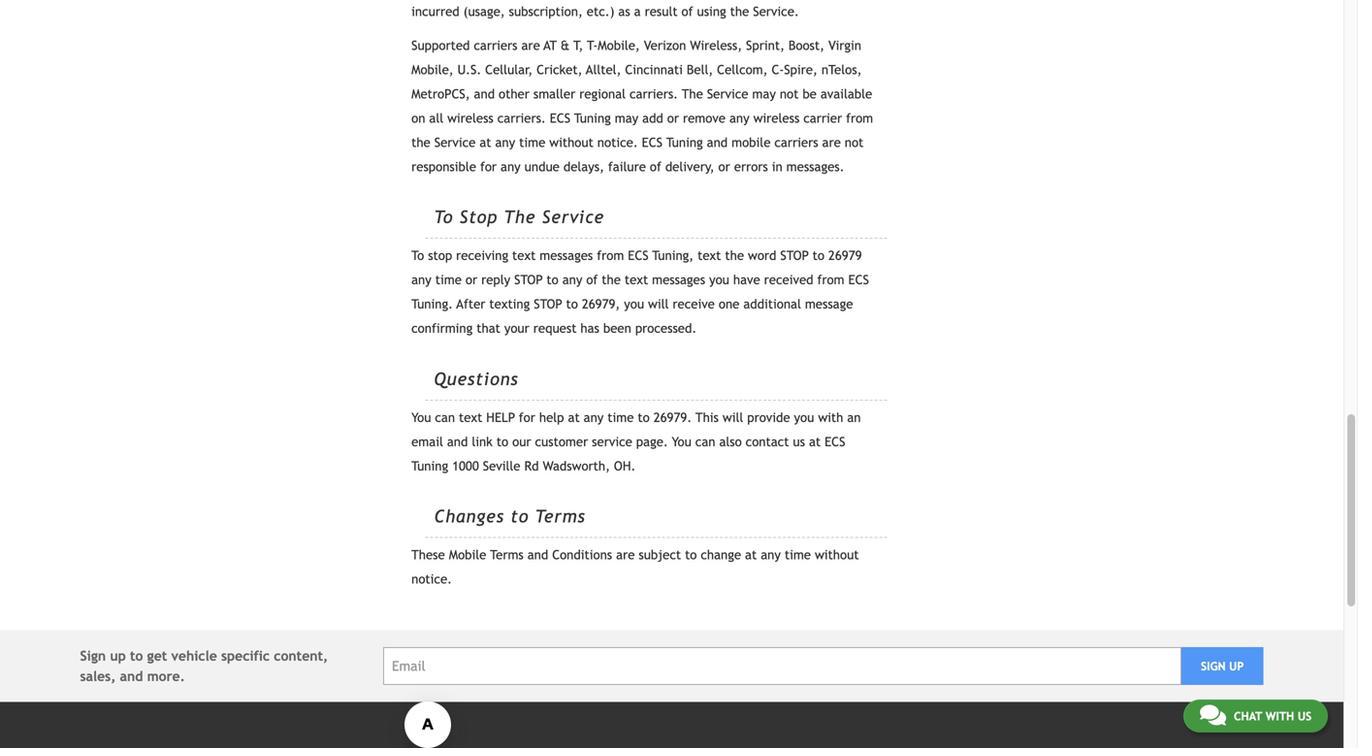 Task type: vqa. For each thing, say whether or not it's contained in the screenshot.
the topmost for
yes



Task type: describe. For each thing, give the bounding box(es) containing it.
0 vertical spatial can
[[435, 410, 455, 425]]

notice. inside supported carriers are at & t, t-mobile, verizon wireless, sprint, boost, virgin mobile,                   u.s. cellular, cricket, alltel, cincinnati bell, cellcom, c-spire, ntelos, metropcs, and other                   smaller regional carriers. the service may not be available on all wireless carriers. ecs tuning                   may add or remove any wireless carrier from the service at any time without notice. ecs tuning and                   mobile carriers are not responsible for any undue delays, failure of delivery, or errors in messages.
[[597, 135, 638, 150]]

1 horizontal spatial from
[[817, 272, 845, 287]]

sign for sign up
[[1201, 659, 1226, 673]]

failure
[[608, 159, 646, 174]]

with inside 'link'
[[1266, 709, 1294, 723]]

errors
[[734, 159, 768, 174]]

without inside supported carriers are at & t, t-mobile, verizon wireless, sprint, boost, virgin mobile,                   u.s. cellular, cricket, alltel, cincinnati bell, cellcom, c-spire, ntelos, metropcs, and other                   smaller regional carriers. the service may not be available on all wireless carriers. ecs tuning                   may add or remove any wireless carrier from the service at any time without notice. ecs tuning and                   mobile carriers are not responsible for any undue delays, failure of delivery, or errors in messages.
[[549, 135, 594, 150]]

at inside these mobile terms and conditions are subject to change at any time without notice.
[[745, 547, 757, 562]]

responsible
[[411, 159, 476, 174]]

0 vertical spatial messages
[[540, 248, 593, 263]]

us
[[793, 434, 805, 449]]

tuning inside you can text help for help at any time to 26979. this will provide you with an email and link                   to our customer service page. you can also contact us at ecs tuning 1000 seville rd wadsworth, oh.
[[411, 458, 448, 473]]

sales,
[[80, 668, 116, 684]]

tuning.
[[411, 297, 453, 312]]

all
[[429, 111, 444, 126]]

rd
[[524, 458, 539, 473]]

sign up to get vehicle specific content, sales, and more.
[[80, 648, 328, 684]]

specific
[[221, 648, 270, 664]]

c-
[[772, 62, 784, 77]]

time inside you can text help for help at any time to 26979. this will provide you with an email and link                   to our customer service page. you can also contact us at ecs tuning 1000 seville rd wadsworth, oh.
[[608, 410, 634, 425]]

text right tuning,
[[698, 248, 721, 263]]

the inside supported carriers are at & t, t-mobile, verizon wireless, sprint, boost, virgin mobile,                   u.s. cellular, cricket, alltel, cincinnati bell, cellcom, c-spire, ntelos, metropcs, and other                   smaller regional carriers. the service may not be available on all wireless carriers. ecs tuning                   may add or remove any wireless carrier from the service at any time without notice. ecs tuning and                   mobile carriers are not responsible for any undue delays, failure of delivery, or errors in messages.
[[411, 135, 431, 150]]

customer
[[535, 434, 588, 449]]

to right changes
[[511, 506, 529, 526]]

2 vertical spatial stop
[[534, 297, 562, 312]]

any inside you can text help for help at any time to 26979. this will provide you with an email and link                   to our customer service page. you can also contact us at ecs tuning 1000 seville rd wadsworth, oh.
[[584, 410, 604, 425]]

in
[[772, 159, 783, 174]]

other
[[499, 86, 530, 101]]

&
[[561, 38, 570, 53]]

get
[[147, 648, 167, 664]]

to for to stop the service
[[434, 207, 453, 227]]

cellular,
[[485, 62, 533, 77]]

1 vertical spatial are
[[822, 135, 841, 150]]

2 horizontal spatial or
[[719, 159, 730, 174]]

text down to stop the service
[[512, 248, 536, 263]]

1 horizontal spatial can
[[695, 434, 716, 449]]

1 vertical spatial from
[[597, 248, 624, 263]]

any up 26979,
[[562, 272, 582, 287]]

have
[[733, 272, 760, 287]]

1 horizontal spatial may
[[752, 86, 776, 101]]

has
[[581, 321, 600, 336]]

boost,
[[789, 38, 825, 53]]

2 vertical spatial service
[[542, 207, 605, 227]]

delays,
[[564, 159, 604, 174]]

1 vertical spatial not
[[845, 135, 864, 150]]

1 horizontal spatial you
[[709, 272, 730, 287]]

remove
[[683, 111, 726, 126]]

t,
[[573, 38, 583, 53]]

changes
[[434, 506, 504, 526]]

26979.
[[654, 410, 692, 425]]

metropcs,
[[411, 86, 470, 101]]

26979,
[[582, 297, 620, 312]]

of inside to stop receiving text messages from ecs tuning, text the word stop to 26979 any time or reply stop                   to any of the text messages you have received from ecs tuning. after texting stop to 26979,                   you will receive one additional message confirming that your request has been processed.
[[586, 272, 598, 287]]

any inside these mobile terms and conditions are subject to change at any time without notice.
[[761, 547, 781, 562]]

tuning,
[[652, 248, 694, 263]]

be
[[803, 86, 817, 101]]

subject
[[639, 547, 681, 562]]

0 horizontal spatial are
[[522, 38, 540, 53]]

1 vertical spatial mobile,
[[411, 62, 454, 77]]

contact
[[746, 434, 789, 449]]

receive
[[673, 297, 715, 312]]

ecs left tuning,
[[628, 248, 649, 263]]

to up request on the left top
[[547, 272, 559, 287]]

0 vertical spatial you
[[411, 410, 431, 425]]

to stop receiving text messages from ecs tuning, text the word stop to 26979 any time or reply stop                   to any of the text messages you have received from ecs tuning. after texting stop to 26979,                   you will receive one additional message confirming that your request has been processed.
[[411, 248, 869, 336]]

wireless,
[[690, 38, 742, 53]]

without inside these mobile terms and conditions are subject to change at any time without notice.
[[815, 547, 859, 562]]

terms for mobile
[[490, 547, 524, 562]]

comments image
[[1200, 703, 1226, 727]]

more.
[[147, 668, 185, 684]]

changes to terms
[[434, 506, 586, 526]]

1 vertical spatial may
[[615, 111, 639, 126]]

change
[[701, 547, 741, 562]]

smaller
[[533, 86, 576, 101]]

mobile
[[732, 135, 771, 150]]

conditions
[[552, 547, 612, 562]]

to left 26979,
[[566, 297, 578, 312]]

and down "remove"
[[707, 135, 728, 150]]

reply
[[481, 272, 510, 287]]

us
[[1298, 709, 1312, 723]]

ecs down 26979
[[848, 272, 869, 287]]

email
[[411, 434, 443, 449]]

texting
[[489, 297, 530, 312]]

on
[[411, 111, 425, 126]]

that
[[477, 321, 501, 336]]

with inside you can text help for help at any time to 26979. this will provide you with an email and link                   to our customer service page. you can also contact us at ecs tuning 1000 seville rd wadsworth, oh.
[[818, 410, 843, 425]]

bell,
[[687, 62, 713, 77]]

after
[[457, 297, 486, 312]]

any up mobile
[[730, 111, 750, 126]]

wadsworth,
[[543, 458, 610, 473]]

terms for to
[[535, 506, 586, 526]]

for inside you can text help for help at any time to 26979. this will provide you with an email and link                   to our customer service page. you can also contact us at ecs tuning 1000 seville rd wadsworth, oh.
[[519, 410, 535, 425]]

an
[[847, 410, 861, 425]]

0 horizontal spatial service
[[434, 135, 476, 150]]

regional
[[579, 86, 626, 101]]

and inside 'sign up to get vehicle specific content, sales, and more.'
[[120, 668, 143, 684]]

chat with us link
[[1184, 700, 1328, 733]]

up for sign up to get vehicle specific content, sales, and more.
[[110, 648, 126, 664]]

sign up
[[1201, 659, 1244, 673]]

to up page.
[[638, 410, 650, 425]]

confirming
[[411, 321, 473, 336]]

to left 26979
[[813, 248, 825, 263]]

cellcom,
[[717, 62, 768, 77]]

page.
[[636, 434, 668, 449]]

message
[[805, 297, 853, 312]]

supported
[[411, 38, 470, 53]]



Task type: locate. For each thing, give the bounding box(es) containing it.
to left get
[[130, 648, 143, 664]]

to left change
[[685, 547, 697, 562]]

1 horizontal spatial with
[[1266, 709, 1294, 723]]

1 horizontal spatial messages
[[652, 272, 705, 287]]

received
[[764, 272, 814, 287]]

0 horizontal spatial messages
[[540, 248, 593, 263]]

messages down tuning,
[[652, 272, 705, 287]]

0 vertical spatial of
[[650, 159, 662, 174]]

or right "add"
[[667, 111, 679, 126]]

the up have
[[725, 248, 744, 263]]

wireless up mobile
[[753, 111, 800, 126]]

these
[[411, 547, 445, 562]]

1 vertical spatial for
[[519, 410, 535, 425]]

been
[[603, 321, 631, 336]]

sign up button
[[1182, 647, 1264, 685]]

1 horizontal spatial service
[[542, 207, 605, 227]]

time up service
[[608, 410, 634, 425]]

with left us
[[1266, 709, 1294, 723]]

0 vertical spatial service
[[707, 86, 748, 101]]

of right failure
[[650, 159, 662, 174]]

time down stop
[[435, 272, 462, 287]]

will inside you can text help for help at any time to 26979. this will provide you with an email and link                   to our customer service page. you can also contact us at ecs tuning 1000 seville rd wadsworth, oh.
[[723, 410, 743, 425]]

0 horizontal spatial up
[[110, 648, 126, 664]]

any up service
[[584, 410, 604, 425]]

2 horizontal spatial you
[[794, 410, 814, 425]]

word
[[748, 248, 777, 263]]

up
[[110, 648, 126, 664], [1229, 659, 1244, 673]]

0 horizontal spatial you
[[411, 410, 431, 425]]

carriers up 'messages.'
[[775, 135, 818, 150]]

you up "one"
[[709, 272, 730, 287]]

0 vertical spatial notice.
[[597, 135, 638, 150]]

vehicle
[[171, 648, 217, 664]]

1 vertical spatial notice.
[[411, 571, 452, 586]]

0 vertical spatial for
[[480, 159, 497, 174]]

can down this
[[695, 434, 716, 449]]

additional
[[744, 297, 801, 312]]

1 vertical spatial of
[[586, 272, 598, 287]]

sign for sign up to get vehicle specific content, sales, and more.
[[80, 648, 106, 664]]

add
[[642, 111, 663, 126]]

the
[[411, 135, 431, 150], [725, 248, 744, 263], [602, 272, 621, 287]]

notice. up failure
[[597, 135, 638, 150]]

sign up comments image
[[1201, 659, 1226, 673]]

0 horizontal spatial not
[[780, 86, 799, 101]]

the right stop
[[504, 207, 536, 227]]

1 vertical spatial messages
[[652, 272, 705, 287]]

up for sign up
[[1229, 659, 1244, 673]]

can up email
[[435, 410, 455, 425]]

2 horizontal spatial from
[[846, 111, 873, 126]]

service
[[707, 86, 748, 101], [434, 135, 476, 150], [542, 207, 605, 227]]

0 vertical spatial without
[[549, 135, 594, 150]]

time inside supported carriers are at & t, t-mobile, verizon wireless, sprint, boost, virgin mobile,                   u.s. cellular, cricket, alltel, cincinnati bell, cellcom, c-spire, ntelos, metropcs, and other                   smaller regional carriers. the service may not be available on all wireless carriers. ecs tuning                   may add or remove any wireless carrier from the service at any time without notice. ecs tuning and                   mobile carriers are not responsible for any undue delays, failure of delivery, or errors in messages.
[[519, 135, 546, 150]]

terms down changes to terms
[[490, 547, 524, 562]]

you
[[411, 410, 431, 425], [672, 434, 692, 449]]

1 horizontal spatial of
[[650, 159, 662, 174]]

1 vertical spatial will
[[723, 410, 743, 425]]

1 vertical spatial or
[[719, 159, 730, 174]]

up up the sales,
[[110, 648, 126, 664]]

1 horizontal spatial are
[[616, 547, 635, 562]]

and
[[474, 86, 495, 101], [707, 135, 728, 150], [447, 434, 468, 449], [528, 547, 548, 562], [120, 668, 143, 684]]

for
[[480, 159, 497, 174], [519, 410, 535, 425]]

2 vertical spatial or
[[466, 272, 477, 287]]

to
[[813, 248, 825, 263], [547, 272, 559, 287], [566, 297, 578, 312], [638, 410, 650, 425], [497, 434, 509, 449], [511, 506, 529, 526], [685, 547, 697, 562], [130, 648, 143, 664]]

our
[[512, 434, 531, 449]]

0 vertical spatial terms
[[535, 506, 586, 526]]

0 vertical spatial carriers.
[[630, 86, 678, 101]]

for inside supported carriers are at & t, t-mobile, verizon wireless, sprint, boost, virgin mobile,                   u.s. cellular, cricket, alltel, cincinnati bell, cellcom, c-spire, ntelos, metropcs, and other                   smaller regional carriers. the service may not be available on all wireless carriers. ecs tuning                   may add or remove any wireless carrier from the service at any time without notice. ecs tuning and                   mobile carriers are not responsible for any undue delays, failure of delivery, or errors in messages.
[[480, 159, 497, 174]]

notice. inside these mobile terms and conditions are subject to change at any time without notice.
[[411, 571, 452, 586]]

receiving
[[456, 248, 508, 263]]

time inside these mobile terms and conditions are subject to change at any time without notice.
[[785, 547, 811, 562]]

mobile, down supported
[[411, 62, 454, 77]]

link
[[472, 434, 493, 449]]

mobile, up alltel,
[[598, 38, 640, 53]]

0 vertical spatial will
[[648, 297, 669, 312]]

service up responsible on the top left of page
[[434, 135, 476, 150]]

the down on
[[411, 135, 431, 150]]

1 horizontal spatial for
[[519, 410, 535, 425]]

cincinnati
[[625, 62, 683, 77]]

0 horizontal spatial wireless
[[447, 111, 494, 126]]

the
[[682, 86, 703, 101], [504, 207, 536, 227]]

oh.
[[614, 458, 636, 473]]

terms up conditions
[[535, 506, 586, 526]]

0 horizontal spatial may
[[615, 111, 639, 126]]

you up been
[[624, 297, 644, 312]]

any up 'tuning.'
[[411, 272, 432, 287]]

1 vertical spatial carriers.
[[497, 111, 546, 126]]

virgin
[[829, 38, 862, 53]]

may left "add"
[[615, 111, 639, 126]]

service
[[592, 434, 632, 449]]

service down the delays,
[[542, 207, 605, 227]]

will inside to stop receiving text messages from ecs tuning, text the word stop to 26979 any time or reply stop                   to any of the text messages you have received from ecs tuning. after texting stop to 26979,                   you will receive one additional message confirming that your request has been processed.
[[648, 297, 669, 312]]

from up the message
[[817, 272, 845, 287]]

1 vertical spatial you
[[672, 434, 692, 449]]

from inside supported carriers are at & t, t-mobile, verizon wireless, sprint, boost, virgin mobile,                   u.s. cellular, cricket, alltel, cincinnati bell, cellcom, c-spire, ntelos, metropcs, and other                   smaller regional carriers. the service may not be available on all wireless carriers. ecs tuning                   may add or remove any wireless carrier from the service at any time without notice. ecs tuning and                   mobile carriers are not responsible for any undue delays, failure of delivery, or errors in messages.
[[846, 111, 873, 126]]

1 vertical spatial stop
[[514, 272, 543, 287]]

to for to stop receiving text messages from ecs tuning, text the word stop to 26979 any time or reply stop                   to any of the text messages you have received from ecs tuning. after texting stop to 26979,                   you will receive one additional message confirming that your request has been processed.
[[411, 248, 424, 263]]

to inside these mobile terms and conditions are subject to change at any time without notice.
[[685, 547, 697, 562]]

26979
[[829, 248, 862, 263]]

2 horizontal spatial the
[[725, 248, 744, 263]]

carriers up cellular,
[[474, 38, 518, 53]]

provide
[[747, 410, 790, 425]]

or inside to stop receiving text messages from ecs tuning, text the word stop to 26979 any time or reply stop                   to any of the text messages you have received from ecs tuning. after texting stop to 26979,                   you will receive one additional message confirming that your request has been processed.
[[466, 272, 477, 287]]

and right the sales,
[[120, 668, 143, 684]]

delivery,
[[665, 159, 715, 174]]

1 vertical spatial you
[[624, 297, 644, 312]]

messages up 26979,
[[540, 248, 593, 263]]

ecs
[[550, 111, 571, 126], [642, 135, 663, 150], [628, 248, 649, 263], [848, 272, 869, 287], [825, 434, 845, 449]]

questions
[[434, 368, 519, 389]]

will up processed.
[[648, 297, 669, 312]]

2 horizontal spatial service
[[707, 86, 748, 101]]

0 horizontal spatial the
[[504, 207, 536, 227]]

service down cellcom,
[[707, 86, 748, 101]]

at inside supported carriers are at & t, t-mobile, verizon wireless, sprint, boost, virgin mobile,                   u.s. cellular, cricket, alltel, cincinnati bell, cellcom, c-spire, ntelos, metropcs, and other                   smaller regional carriers. the service may not be available on all wireless carriers. ecs tuning                   may add or remove any wireless carrier from the service at any time without notice. ecs tuning and                   mobile carriers are not responsible for any undue delays, failure of delivery, or errors in messages.
[[480, 135, 491, 150]]

1 vertical spatial tuning
[[666, 135, 703, 150]]

processed.
[[635, 321, 697, 336]]

time right change
[[785, 547, 811, 562]]

ecs right us
[[825, 434, 845, 449]]

chat with us
[[1234, 709, 1312, 723]]

from up 26979,
[[597, 248, 624, 263]]

for left help
[[519, 410, 535, 425]]

at
[[544, 38, 557, 53]]

0 vertical spatial mobile,
[[598, 38, 640, 53]]

you can text help for help at any time to 26979. this will provide you with an email and link                   to our customer service page. you can also contact us at ecs tuning 1000 seville rd wadsworth, oh.
[[411, 410, 861, 473]]

and inside you can text help for help at any time to 26979. this will provide you with an email and link                   to our customer service page. you can also contact us at ecs tuning 1000 seville rd wadsworth, oh.
[[447, 434, 468, 449]]

ecs down "add"
[[642, 135, 663, 150]]

are left at
[[522, 38, 540, 53]]

0 vertical spatial the
[[411, 135, 431, 150]]

also
[[719, 434, 742, 449]]

0 horizontal spatial sign
[[80, 648, 106, 664]]

1 horizontal spatial wireless
[[753, 111, 800, 126]]

undue
[[525, 159, 560, 174]]

0 horizontal spatial you
[[624, 297, 644, 312]]

terms inside these mobile terms and conditions are subject to change at any time without notice.
[[490, 547, 524, 562]]

sign up the sales,
[[80, 648, 106, 664]]

0 vertical spatial with
[[818, 410, 843, 425]]

ecs inside you can text help for help at any time to 26979. this will provide you with an email and link                   to our customer service page. you can also contact us at ecs tuning 1000 seville rd wadsworth, oh.
[[825, 434, 845, 449]]

2 vertical spatial from
[[817, 272, 845, 287]]

up inside 'sign up to get vehicle specific content, sales, and more.'
[[110, 648, 126, 664]]

notice. down these
[[411, 571, 452, 586]]

1 horizontal spatial carriers
[[775, 135, 818, 150]]

stop
[[428, 248, 452, 263]]

you inside you can text help for help at any time to 26979. this will provide you with an email and link                   to our customer service page. you can also contact us at ecs tuning 1000 seville rd wadsworth, oh.
[[794, 410, 814, 425]]

ecs down smaller
[[550, 111, 571, 126]]

tuning down email
[[411, 458, 448, 473]]

are down carrier
[[822, 135, 841, 150]]

help
[[539, 410, 564, 425]]

carrier
[[804, 111, 842, 126]]

0 vertical spatial you
[[709, 272, 730, 287]]

1 wireless from the left
[[447, 111, 494, 126]]

0 horizontal spatial with
[[818, 410, 843, 425]]

sprint,
[[746, 38, 785, 53]]

text inside you can text help for help at any time to 26979. this will provide you with an email and link                   to our customer service page. you can also contact us at ecs tuning 1000 seville rd wadsworth, oh.
[[459, 410, 483, 425]]

chat
[[1234, 709, 1262, 723]]

and down 'u.s.'
[[474, 86, 495, 101]]

u.s.
[[458, 62, 481, 77]]

the down bell,
[[682, 86, 703, 101]]

or
[[667, 111, 679, 126], [719, 159, 730, 174], [466, 272, 477, 287]]

to inside to stop receiving text messages from ecs tuning, text the word stop to 26979 any time or reply stop                   to any of the text messages you have received from ecs tuning. after texting stop to 26979,                   you will receive one additional message confirming that your request has been processed.
[[411, 248, 424, 263]]

without
[[549, 135, 594, 150], [815, 547, 859, 562]]

2 horizontal spatial tuning
[[666, 135, 703, 150]]

stop up request on the left top
[[534, 297, 562, 312]]

you
[[709, 272, 730, 287], [624, 297, 644, 312], [794, 410, 814, 425]]

sign inside button
[[1201, 659, 1226, 673]]

may down the c-
[[752, 86, 776, 101]]

0 horizontal spatial terms
[[490, 547, 524, 562]]

carriers. down cincinnati
[[630, 86, 678, 101]]

stop up the received
[[780, 248, 809, 263]]

to inside 'sign up to get vehicle specific content, sales, and more.'
[[130, 648, 143, 664]]

you down 26979.
[[672, 434, 692, 449]]

1 horizontal spatial or
[[667, 111, 679, 126]]

with left an
[[818, 410, 843, 425]]

0 horizontal spatial notice.
[[411, 571, 452, 586]]

you up email
[[411, 410, 431, 425]]

text up link
[[459, 410, 483, 425]]

1 vertical spatial the
[[504, 207, 536, 227]]

this
[[696, 410, 719, 425]]

available
[[821, 86, 872, 101]]

0 horizontal spatial the
[[411, 135, 431, 150]]

or left errors
[[719, 159, 730, 174]]

sign
[[80, 648, 106, 664], [1201, 659, 1226, 673]]

2 vertical spatial the
[[602, 272, 621, 287]]

tuning
[[574, 111, 611, 126], [666, 135, 703, 150], [411, 458, 448, 473]]

1000
[[452, 458, 479, 473]]

any left undue
[[501, 159, 521, 174]]

t-
[[587, 38, 598, 53]]

0 vertical spatial carriers
[[474, 38, 518, 53]]

0 horizontal spatial carriers.
[[497, 111, 546, 126]]

0 vertical spatial tuning
[[574, 111, 611, 126]]

0 horizontal spatial tuning
[[411, 458, 448, 473]]

will up also
[[723, 410, 743, 425]]

cricket,
[[537, 62, 583, 77]]

to stop the service
[[434, 207, 605, 227]]

of up 26979,
[[586, 272, 598, 287]]

wireless right all
[[447, 111, 494, 126]]

0 vertical spatial stop
[[780, 248, 809, 263]]

to left our
[[497, 434, 509, 449]]

Email email field
[[383, 647, 1182, 685]]

one
[[719, 297, 740, 312]]

terms
[[535, 506, 586, 526], [490, 547, 524, 562]]

up inside button
[[1229, 659, 1244, 673]]

seville
[[483, 458, 521, 473]]

any right change
[[761, 547, 781, 562]]

0 vertical spatial may
[[752, 86, 776, 101]]

verizon
[[644, 38, 686, 53]]

2 vertical spatial are
[[616, 547, 635, 562]]

are left subject
[[616, 547, 635, 562]]

messages.
[[787, 159, 845, 174]]

help
[[486, 410, 515, 425]]

and inside these mobile terms and conditions are subject to change at any time without notice.
[[528, 547, 548, 562]]

your
[[504, 321, 530, 336]]

the up 26979,
[[602, 272, 621, 287]]

1 horizontal spatial notice.
[[597, 135, 638, 150]]

1 horizontal spatial the
[[682, 86, 703, 101]]

request
[[533, 321, 577, 336]]

the inside supported carriers are at & t, t-mobile, verizon wireless, sprint, boost, virgin mobile,                   u.s. cellular, cricket, alltel, cincinnati bell, cellcom, c-spire, ntelos, metropcs, and other                   smaller regional carriers. the service may not be available on all wireless carriers. ecs tuning                   may add or remove any wireless carrier from the service at any time without notice. ecs tuning and                   mobile carriers are not responsible for any undue delays, failure of delivery, or errors in messages.
[[682, 86, 703, 101]]

2 vertical spatial you
[[794, 410, 814, 425]]

0 horizontal spatial will
[[648, 297, 669, 312]]

from down 'available' at the right top of page
[[846, 111, 873, 126]]

1 horizontal spatial carriers.
[[630, 86, 678, 101]]

stop
[[460, 207, 498, 227]]

1 horizontal spatial tuning
[[574, 111, 611, 126]]

these mobile terms and conditions are subject to change at any time without notice.
[[411, 547, 859, 586]]

and left link
[[447, 434, 468, 449]]

1 horizontal spatial you
[[672, 434, 692, 449]]

ntelos,
[[822, 62, 862, 77]]

sign inside 'sign up to get vehicle specific content, sales, and more.'
[[80, 648, 106, 664]]

not down 'available' at the right top of page
[[845, 135, 864, 150]]

any down the other
[[495, 135, 515, 150]]

1 horizontal spatial mobile,
[[598, 38, 640, 53]]

time up undue
[[519, 135, 546, 150]]

are inside these mobile terms and conditions are subject to change at any time without notice.
[[616, 547, 635, 562]]

messages
[[540, 248, 593, 263], [652, 272, 705, 287]]

1 horizontal spatial not
[[845, 135, 864, 150]]

1 horizontal spatial up
[[1229, 659, 1244, 673]]

0 horizontal spatial to
[[411, 248, 424, 263]]

2 wireless from the left
[[753, 111, 800, 126]]

content,
[[274, 648, 328, 664]]

time
[[519, 135, 546, 150], [435, 272, 462, 287], [608, 410, 634, 425], [785, 547, 811, 562]]

are
[[522, 38, 540, 53], [822, 135, 841, 150], [616, 547, 635, 562]]

1 vertical spatial carriers
[[775, 135, 818, 150]]

notice.
[[597, 135, 638, 150], [411, 571, 452, 586]]

1 vertical spatial with
[[1266, 709, 1294, 723]]

for right responsible on the top left of page
[[480, 159, 497, 174]]

0 vertical spatial are
[[522, 38, 540, 53]]

carriers.
[[630, 86, 678, 101], [497, 111, 546, 126]]

1 vertical spatial to
[[411, 248, 424, 263]]

alltel,
[[586, 62, 621, 77]]

0 vertical spatial the
[[682, 86, 703, 101]]

0 vertical spatial or
[[667, 111, 679, 126]]

time inside to stop receiving text messages from ecs tuning, text the word stop to 26979 any time or reply stop                   to any of the text messages you have received from ecs tuning. after texting stop to 26979,                   you will receive one additional message confirming that your request has been processed.
[[435, 272, 462, 287]]

or up after
[[466, 272, 477, 287]]

of inside supported carriers are at & t, t-mobile, verizon wireless, sprint, boost, virgin mobile,                   u.s. cellular, cricket, alltel, cincinnati bell, cellcom, c-spire, ntelos, metropcs, and other                   smaller regional carriers. the service may not be available on all wireless carriers. ecs tuning                   may add or remove any wireless carrier from the service at any time without notice. ecs tuning and                   mobile carriers are not responsible for any undue delays, failure of delivery, or errors in messages.
[[650, 159, 662, 174]]

1 horizontal spatial will
[[723, 410, 743, 425]]

1 horizontal spatial without
[[815, 547, 859, 562]]

1 horizontal spatial sign
[[1201, 659, 1226, 673]]

not left be on the right of the page
[[780, 86, 799, 101]]

from
[[846, 111, 873, 126], [597, 248, 624, 263], [817, 272, 845, 287]]

carriers
[[474, 38, 518, 53], [775, 135, 818, 150]]

tuning up delivery,
[[666, 135, 703, 150]]

and left conditions
[[528, 547, 548, 562]]

you up us
[[794, 410, 814, 425]]

0 horizontal spatial from
[[597, 248, 624, 263]]

2 vertical spatial tuning
[[411, 458, 448, 473]]

spire,
[[784, 62, 818, 77]]

tuning down regional
[[574, 111, 611, 126]]

0 vertical spatial to
[[434, 207, 453, 227]]

1 vertical spatial the
[[725, 248, 744, 263]]

carriers. down the other
[[497, 111, 546, 126]]

stop up texting
[[514, 272, 543, 287]]

text up been
[[625, 272, 648, 287]]

up up the chat
[[1229, 659, 1244, 673]]

1 vertical spatial can
[[695, 434, 716, 449]]

mobile
[[449, 547, 486, 562]]



